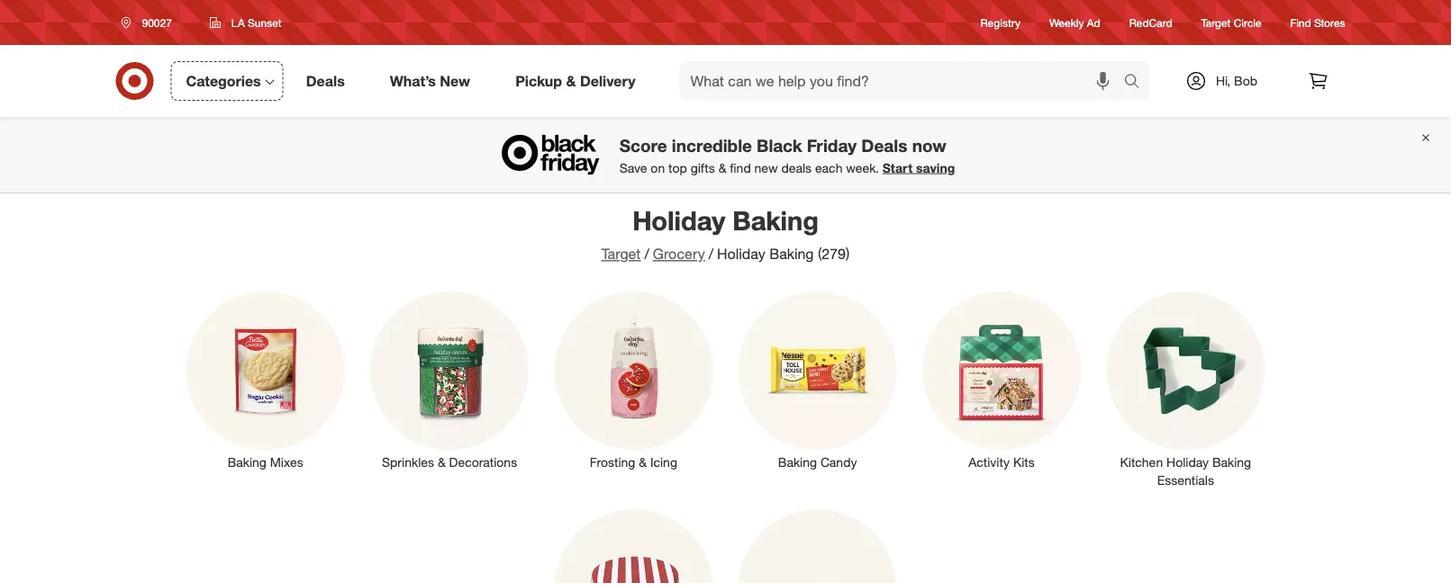 Task type: vqa. For each thing, say whether or not it's contained in the screenshot.
Categories
yes



Task type: describe. For each thing, give the bounding box(es) containing it.
deals
[[781, 160, 812, 176]]

baking inside kitchen holiday baking essentials
[[1213, 455, 1251, 471]]

activity kits link
[[910, 288, 1094, 472]]

categories link
[[171, 61, 284, 101]]

baking mixes link
[[173, 288, 358, 472]]

find stores link
[[1291, 15, 1345, 30]]

holiday inside kitchen holiday baking essentials
[[1167, 455, 1209, 471]]

grocery
[[653, 245, 705, 263]]

stores
[[1314, 16, 1345, 29]]

pickup
[[515, 72, 562, 90]]

top
[[669, 160, 687, 176]]

registry
[[981, 16, 1021, 29]]

redcard link
[[1129, 15, 1173, 30]]

1 vertical spatial holiday
[[717, 245, 766, 263]]

activity
[[969, 455, 1010, 471]]

new
[[755, 160, 778, 176]]

& for pickup & delivery
[[566, 72, 576, 90]]

frosting
[[590, 455, 635, 471]]

each
[[815, 160, 843, 176]]

start
[[883, 160, 913, 176]]

deals link
[[291, 61, 367, 101]]

target inside holiday baking target / grocery / holiday baking (279)
[[601, 245, 641, 263]]

& inside score incredible black friday deals now save on top gifts & find new deals each week. start saving
[[719, 160, 727, 176]]

candy
[[821, 455, 857, 471]]

circle
[[1234, 16, 1262, 29]]

weekly ad
[[1050, 16, 1101, 29]]

frosting & icing
[[590, 455, 677, 471]]

new
[[440, 72, 470, 90]]

grocery link
[[653, 245, 705, 263]]

baking left "(279)"
[[770, 245, 814, 263]]

delivery
[[580, 72, 636, 90]]

what's new
[[390, 72, 470, 90]]

la sunset button
[[198, 6, 293, 39]]

baking candy link
[[726, 288, 910, 472]]

find
[[730, 160, 751, 176]]

& for frosting & icing
[[639, 455, 647, 471]]

& for sprinkles & decorations
[[438, 455, 446, 471]]

target circle
[[1201, 16, 1262, 29]]

hi,
[[1216, 73, 1231, 89]]

redcard
[[1129, 16, 1173, 29]]

weekly
[[1050, 16, 1084, 29]]

search
[[1116, 74, 1159, 92]]

registry link
[[981, 15, 1021, 30]]

black
[[757, 135, 802, 156]]



Task type: locate. For each thing, give the bounding box(es) containing it.
kitchen holiday baking essentials link
[[1094, 288, 1278, 490]]

1 / from the left
[[645, 245, 649, 263]]

90027
[[142, 16, 172, 29]]

baking
[[733, 205, 819, 236], [770, 245, 814, 263], [228, 455, 267, 471], [778, 455, 817, 471], [1213, 455, 1251, 471]]

baking left mixes at the left bottom of the page
[[228, 455, 267, 471]]

saving
[[916, 160, 955, 176]]

pickup & delivery link
[[500, 61, 658, 101]]

kitchen holiday baking essentials
[[1120, 455, 1251, 489]]

baking inside baking candy link
[[778, 455, 817, 471]]

what's
[[390, 72, 436, 90]]

icing
[[650, 455, 677, 471]]

hi, bob
[[1216, 73, 1258, 89]]

sprinkles
[[382, 455, 434, 471]]

0 horizontal spatial deals
[[306, 72, 345, 90]]

2 / from the left
[[709, 245, 714, 263]]

holiday right grocery
[[717, 245, 766, 263]]

essentials
[[1157, 473, 1214, 489]]

1 vertical spatial deals
[[862, 135, 908, 156]]

incredible
[[672, 135, 752, 156]]

sprinkles & decorations link
[[358, 288, 542, 472]]

deals
[[306, 72, 345, 90], [862, 135, 908, 156]]

on
[[651, 160, 665, 176]]

pickup & delivery
[[515, 72, 636, 90]]

search button
[[1116, 61, 1159, 105]]

& left icing
[[639, 455, 647, 471]]

kits
[[1013, 455, 1035, 471]]

deals inside score incredible black friday deals now save on top gifts & find new deals each week. start saving
[[862, 135, 908, 156]]

categories
[[186, 72, 261, 90]]

holiday
[[633, 205, 725, 236], [717, 245, 766, 263], [1167, 455, 1209, 471]]

1 horizontal spatial deals
[[862, 135, 908, 156]]

score incredible black friday deals now save on top gifts & find new deals each week. start saving
[[620, 135, 955, 176]]

kitchen
[[1120, 455, 1163, 471]]

save
[[620, 160, 647, 176]]

target
[[1201, 16, 1231, 29], [601, 245, 641, 263]]

target circle link
[[1201, 15, 1262, 30]]

what's new link
[[375, 61, 493, 101]]

0 vertical spatial holiday
[[633, 205, 725, 236]]

/ right grocery link
[[709, 245, 714, 263]]

bob
[[1234, 73, 1258, 89]]

& left find
[[719, 160, 727, 176]]

baking candy
[[778, 455, 857, 471]]

& right pickup
[[566, 72, 576, 90]]

baking inside baking mixes link
[[228, 455, 267, 471]]

& inside pickup & delivery link
[[566, 72, 576, 90]]

deals left what's
[[306, 72, 345, 90]]

/
[[645, 245, 649, 263], [709, 245, 714, 263]]

0 horizontal spatial target
[[601, 245, 641, 263]]

0 vertical spatial target
[[1201, 16, 1231, 29]]

now
[[912, 135, 947, 156]]

target left circle
[[1201, 16, 1231, 29]]

frosting & icing link
[[542, 288, 726, 472]]

& inside sprinkles & decorations link
[[438, 455, 446, 471]]

baking mixes
[[228, 455, 303, 471]]

90027 button
[[109, 6, 191, 39]]

2 vertical spatial holiday
[[1167, 455, 1209, 471]]

target left grocery link
[[601, 245, 641, 263]]

find
[[1291, 16, 1311, 29]]

weekly ad link
[[1050, 15, 1101, 30]]

0 horizontal spatial /
[[645, 245, 649, 263]]

friday
[[807, 135, 857, 156]]

find stores
[[1291, 16, 1345, 29]]

target link
[[601, 245, 641, 263]]

1 horizontal spatial target
[[1201, 16, 1231, 29]]

week.
[[846, 160, 879, 176]]

/ right target link
[[645, 245, 649, 263]]

holiday up the essentials
[[1167, 455, 1209, 471]]

holiday up grocery
[[633, 205, 725, 236]]

baking left candy
[[778, 455, 817, 471]]

1 vertical spatial target
[[601, 245, 641, 263]]

activity kits
[[969, 455, 1035, 471]]

sunset
[[248, 16, 282, 29]]

What can we help you find? suggestions appear below search field
[[680, 61, 1128, 101]]

0 vertical spatial deals
[[306, 72, 345, 90]]

sprinkles & decorations
[[382, 455, 517, 471]]

1 horizontal spatial /
[[709, 245, 714, 263]]

la sunset
[[231, 16, 282, 29]]

score
[[620, 135, 667, 156]]

& right sprinkles
[[438, 455, 446, 471]]

(279)
[[818, 245, 850, 263]]

mixes
[[270, 455, 303, 471]]

&
[[566, 72, 576, 90], [719, 160, 727, 176], [438, 455, 446, 471], [639, 455, 647, 471]]

baking down new
[[733, 205, 819, 236]]

ad
[[1087, 16, 1101, 29]]

gifts
[[691, 160, 715, 176]]

deals up start at top right
[[862, 135, 908, 156]]

la
[[231, 16, 245, 29]]

& inside frosting & icing link
[[639, 455, 647, 471]]

baking up the essentials
[[1213, 455, 1251, 471]]

decorations
[[449, 455, 517, 471]]

holiday baking target / grocery / holiday baking (279)
[[601, 205, 850, 263]]



